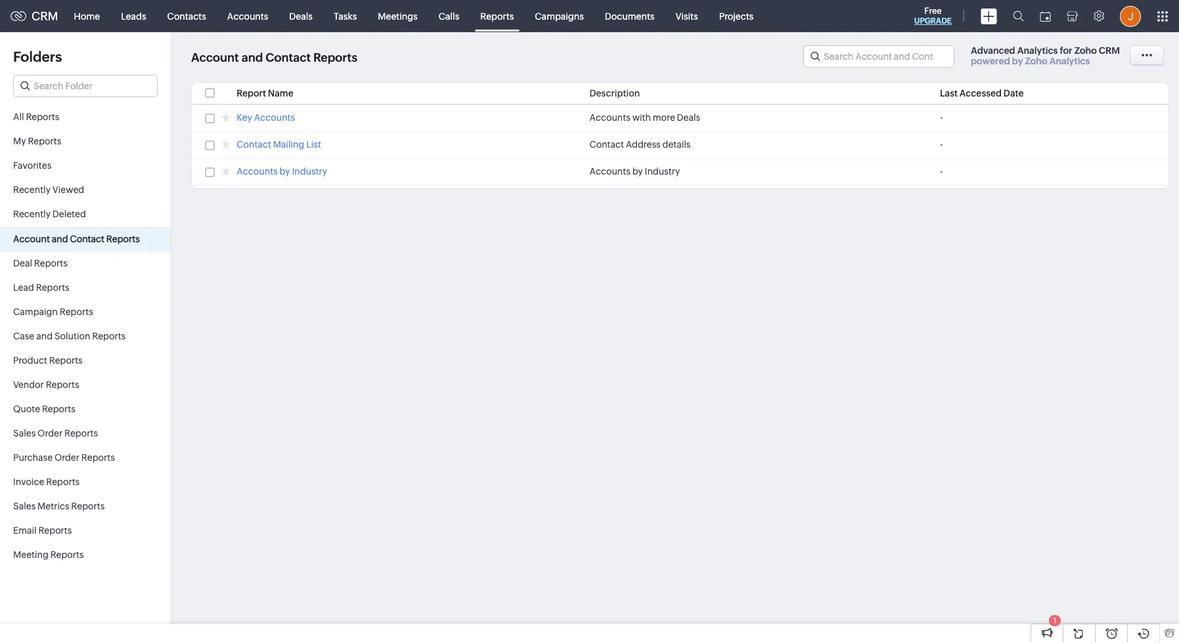 Task type: describe. For each thing, give the bounding box(es) containing it.
leads
[[121, 11, 146, 21]]

contact mailing list
[[237, 139, 321, 150]]

0 horizontal spatial zoho
[[1025, 56, 1047, 66]]

accounts down contact address details on the top of the page
[[589, 166, 631, 177]]

create menu element
[[973, 0, 1005, 32]]

accounts with more deals
[[589, 112, 700, 123]]

quote
[[13, 404, 40, 414]]

visits link
[[665, 0, 709, 32]]

reports up solution
[[60, 307, 93, 317]]

accounts by industry link
[[237, 166, 327, 179]]

projects
[[719, 11, 754, 21]]

deal reports
[[13, 258, 68, 269]]

Search Account and Contact Reports text field
[[804, 46, 954, 67]]

2 accounts by industry from the left
[[589, 166, 680, 177]]

vendor
[[13, 380, 44, 390]]

product reports link
[[0, 349, 171, 374]]

contact left address at top
[[589, 139, 624, 150]]

mailing
[[273, 139, 304, 150]]

email reports link
[[0, 520, 171, 544]]

profile element
[[1112, 0, 1149, 32]]

home link
[[63, 0, 110, 32]]

reports down invoice reports link
[[71, 501, 105, 512]]

by inside advanced analytics for zoho crm powered by zoho analytics
[[1012, 56, 1023, 66]]

powered
[[971, 56, 1010, 66]]

lead reports link
[[0, 277, 171, 301]]

reports right all
[[26, 112, 59, 122]]

0 vertical spatial account and contact reports
[[191, 51, 357, 65]]

reports link
[[470, 0, 524, 32]]

order for purchase
[[54, 453, 79, 463]]

invoice
[[13, 477, 44, 487]]

report
[[237, 88, 266, 99]]

0 vertical spatial and
[[242, 51, 263, 65]]

crm link
[[11, 9, 58, 23]]

product
[[13, 355, 47, 366]]

recently deleted
[[13, 209, 86, 219]]

sales order reports
[[13, 428, 98, 439]]

product reports
[[13, 355, 83, 366]]

free
[[924, 6, 942, 16]]

contacts link
[[157, 0, 217, 32]]

Search Folder text field
[[14, 76, 157, 97]]

details
[[662, 139, 691, 150]]

campaign
[[13, 307, 58, 317]]

case
[[13, 331, 34, 342]]

1
[[1053, 617, 1056, 625]]

reports down 'recently deleted' link
[[106, 234, 140, 244]]

accounts down description
[[589, 112, 631, 123]]

home
[[74, 11, 100, 21]]

with
[[632, 112, 651, 123]]

recently viewed
[[13, 185, 84, 195]]

calls
[[439, 11, 459, 21]]

and for the case and solution reports link
[[36, 331, 53, 342]]

2 industry from the left
[[645, 166, 680, 177]]

contact address details
[[589, 139, 691, 150]]

reports down product reports
[[46, 380, 79, 390]]

invoice reports link
[[0, 471, 171, 495]]

key
[[237, 112, 252, 123]]

upgrade
[[914, 16, 952, 26]]

and for account and contact reports link
[[52, 234, 68, 244]]

reports down tasks
[[313, 51, 357, 65]]

email
[[13, 525, 37, 536]]

sales for sales metrics reports
[[13, 501, 36, 512]]

key accounts link
[[237, 112, 295, 125]]

search image
[[1013, 11, 1024, 22]]

accessed
[[960, 88, 1002, 99]]

contact inside 'link'
[[237, 139, 271, 150]]

purchase
[[13, 453, 53, 463]]

address
[[626, 139, 661, 150]]

all
[[13, 112, 24, 122]]

favorites link
[[0, 154, 171, 179]]

vendor reports
[[13, 380, 79, 390]]

date
[[1004, 88, 1024, 99]]

deal
[[13, 258, 32, 269]]

metrics
[[38, 501, 69, 512]]

reports up campaign reports
[[36, 282, 69, 293]]

meetings link
[[367, 0, 428, 32]]

sales metrics reports
[[13, 501, 105, 512]]

accounts left deals link
[[227, 11, 268, 21]]

deal reports link
[[0, 252, 171, 277]]

meeting reports link
[[0, 544, 171, 568]]

more
[[653, 112, 675, 123]]

search element
[[1005, 0, 1032, 32]]

tasks
[[334, 11, 357, 21]]

recently deleted link
[[0, 203, 171, 227]]

projects link
[[709, 0, 764, 32]]

reports down sales order reports link
[[81, 453, 115, 463]]

case and solution reports link
[[0, 325, 171, 349]]

accounts link
[[217, 0, 279, 32]]

crm inside advanced analytics for zoho crm powered by zoho analytics
[[1099, 45, 1120, 56]]

my reports
[[13, 136, 61, 146]]

deleted
[[52, 209, 86, 219]]

viewed
[[52, 185, 84, 195]]



Task type: locate. For each thing, give the bounding box(es) containing it.
sales down quote
[[13, 428, 36, 439]]

- for accounts with more deals
[[940, 112, 943, 123]]

accounts by industry down contact mailing list 'link'
[[237, 166, 327, 177]]

for
[[1060, 45, 1072, 56]]

advanced
[[971, 45, 1015, 56]]

zoho left "for"
[[1025, 56, 1047, 66]]

accounts by industry down contact address details on the top of the page
[[589, 166, 680, 177]]

all reports
[[13, 112, 59, 122]]

campaigns
[[535, 11, 584, 21]]

reports down metrics
[[38, 525, 72, 536]]

documents link
[[594, 0, 665, 32]]

deals link
[[279, 0, 323, 32]]

and inside account and contact reports link
[[52, 234, 68, 244]]

name
[[268, 88, 293, 99]]

contact mailing list link
[[237, 139, 321, 152]]

0 vertical spatial deals
[[289, 11, 313, 21]]

1 horizontal spatial by
[[632, 166, 643, 177]]

reports up sales order reports
[[42, 404, 75, 414]]

order down quote reports at left
[[38, 428, 63, 439]]

quote reports
[[13, 404, 75, 414]]

by down contact address details on the top of the page
[[632, 166, 643, 177]]

reports down case and solution reports
[[49, 355, 83, 366]]

all reports link
[[0, 106, 171, 130]]

purchase order reports
[[13, 453, 115, 463]]

report name
[[237, 88, 293, 99]]

accounts down "name"
[[254, 112, 295, 123]]

account and contact reports link
[[0, 228, 171, 252]]

visits
[[676, 11, 698, 21]]

reports up lead reports at the left of page
[[34, 258, 68, 269]]

campaign reports link
[[0, 301, 171, 325]]

my reports link
[[0, 130, 171, 154]]

recently inside 'recently deleted' link
[[13, 209, 51, 219]]

campaigns link
[[524, 0, 594, 32]]

0 horizontal spatial industry
[[292, 166, 327, 177]]

3 - from the top
[[940, 166, 943, 177]]

2 recently from the top
[[13, 209, 51, 219]]

0 horizontal spatial deals
[[289, 11, 313, 21]]

1 vertical spatial crm
[[1099, 45, 1120, 56]]

contact down 'recently deleted' link
[[70, 234, 104, 244]]

leads link
[[110, 0, 157, 32]]

reports down campaign reports link
[[92, 331, 126, 342]]

recently for recently deleted
[[13, 209, 51, 219]]

reports down email reports "link"
[[50, 550, 84, 560]]

folders
[[13, 49, 62, 65]]

key accounts
[[237, 112, 295, 123]]

- for accounts by industry
[[940, 166, 943, 177]]

meeting
[[13, 550, 48, 560]]

quote reports link
[[0, 398, 171, 422]]

solution
[[54, 331, 90, 342]]

1 accounts by industry from the left
[[237, 166, 327, 177]]

analytics left "for"
[[1017, 45, 1058, 56]]

free upgrade
[[914, 6, 952, 26]]

0 vertical spatial sales
[[13, 428, 36, 439]]

reports right calls
[[480, 11, 514, 21]]

last
[[940, 88, 958, 99]]

documents
[[605, 11, 655, 21]]

1 horizontal spatial account and contact reports
[[191, 51, 357, 65]]

0 vertical spatial account
[[191, 51, 239, 65]]

last accessed date
[[940, 88, 1024, 99]]

list
[[306, 139, 321, 150]]

zoho right "for"
[[1074, 45, 1097, 56]]

by down contact mailing list 'link'
[[280, 166, 290, 177]]

and right case
[[36, 331, 53, 342]]

create menu image
[[981, 8, 997, 24]]

industry down details
[[645, 166, 680, 177]]

0 horizontal spatial accounts by industry
[[237, 166, 327, 177]]

contact up "name"
[[266, 51, 311, 65]]

and inside the case and solution reports link
[[36, 331, 53, 342]]

2 vertical spatial -
[[940, 166, 943, 177]]

analytics
[[1017, 45, 1058, 56], [1049, 56, 1090, 66]]

- for contact address details
[[940, 139, 943, 150]]

1 - from the top
[[940, 112, 943, 123]]

account up deal
[[13, 234, 50, 244]]

purchase order reports link
[[0, 447, 171, 471]]

1 horizontal spatial industry
[[645, 166, 680, 177]]

sales up email on the left of the page
[[13, 501, 36, 512]]

profile image
[[1120, 6, 1141, 27]]

1 horizontal spatial deals
[[677, 112, 700, 123]]

contact
[[266, 51, 311, 65], [237, 139, 271, 150], [589, 139, 624, 150], [70, 234, 104, 244]]

account and contact reports
[[191, 51, 357, 65], [13, 234, 140, 244]]

recently for recently viewed
[[13, 185, 51, 195]]

crm
[[32, 9, 58, 23], [1099, 45, 1120, 56]]

0 horizontal spatial account and contact reports
[[13, 234, 140, 244]]

email reports
[[13, 525, 72, 536]]

invoice reports
[[13, 477, 80, 487]]

1 vertical spatial recently
[[13, 209, 51, 219]]

recently down recently viewed
[[13, 209, 51, 219]]

industry
[[292, 166, 327, 177], [645, 166, 680, 177]]

order down sales order reports
[[54, 453, 79, 463]]

zoho
[[1074, 45, 1097, 56], [1025, 56, 1047, 66]]

2 horizontal spatial by
[[1012, 56, 1023, 66]]

0 vertical spatial recently
[[13, 185, 51, 195]]

sales for sales order reports
[[13, 428, 36, 439]]

2 - from the top
[[940, 139, 943, 150]]

0 vertical spatial crm
[[32, 9, 58, 23]]

sales
[[13, 428, 36, 439], [13, 501, 36, 512]]

0 vertical spatial -
[[940, 112, 943, 123]]

and down deleted
[[52, 234, 68, 244]]

1 vertical spatial sales
[[13, 501, 36, 512]]

1 horizontal spatial zoho
[[1074, 45, 1097, 56]]

reports right my
[[28, 136, 61, 146]]

reports down purchase order reports
[[46, 477, 80, 487]]

1 vertical spatial order
[[54, 453, 79, 463]]

meeting reports
[[13, 550, 84, 560]]

lead
[[13, 282, 34, 293]]

1 horizontal spatial crm
[[1099, 45, 1120, 56]]

1 horizontal spatial account
[[191, 51, 239, 65]]

sales metrics reports link
[[0, 495, 171, 520]]

description
[[589, 88, 640, 99]]

account and contact reports up "name"
[[191, 51, 357, 65]]

deals right more
[[677, 112, 700, 123]]

calls link
[[428, 0, 470, 32]]

account and contact reports inside account and contact reports link
[[13, 234, 140, 244]]

deals left tasks link
[[289, 11, 313, 21]]

sales order reports link
[[0, 422, 171, 447]]

crm down profile element
[[1099, 45, 1120, 56]]

account
[[191, 51, 239, 65], [13, 234, 50, 244]]

reports
[[480, 11, 514, 21], [313, 51, 357, 65], [26, 112, 59, 122], [28, 136, 61, 146], [106, 234, 140, 244], [34, 258, 68, 269], [36, 282, 69, 293], [60, 307, 93, 317], [92, 331, 126, 342], [49, 355, 83, 366], [46, 380, 79, 390], [42, 404, 75, 414], [64, 428, 98, 439], [81, 453, 115, 463], [46, 477, 80, 487], [71, 501, 105, 512], [38, 525, 72, 536], [50, 550, 84, 560]]

1 recently from the top
[[13, 185, 51, 195]]

by right the powered in the top of the page
[[1012, 56, 1023, 66]]

deals
[[289, 11, 313, 21], [677, 112, 700, 123]]

-
[[940, 112, 943, 123], [940, 139, 943, 150], [940, 166, 943, 177]]

account down contacts link
[[191, 51, 239, 65]]

0 horizontal spatial account
[[13, 234, 50, 244]]

2 vertical spatial and
[[36, 331, 53, 342]]

recently viewed link
[[0, 179, 171, 203]]

1 sales from the top
[[13, 428, 36, 439]]

0 vertical spatial order
[[38, 428, 63, 439]]

favorites
[[13, 160, 51, 171]]

and up report
[[242, 51, 263, 65]]

1 vertical spatial -
[[940, 139, 943, 150]]

1 vertical spatial account
[[13, 234, 50, 244]]

accounts down contact mailing list 'link'
[[237, 166, 278, 177]]

case and solution reports
[[13, 331, 126, 342]]

0 horizontal spatial crm
[[32, 9, 58, 23]]

calendar image
[[1040, 11, 1051, 21]]

tasks link
[[323, 0, 367, 32]]

industry down list
[[292, 166, 327, 177]]

1 vertical spatial deals
[[677, 112, 700, 123]]

1 vertical spatial account and contact reports
[[13, 234, 140, 244]]

crm up folders
[[32, 9, 58, 23]]

reports inside "link"
[[38, 525, 72, 536]]

advanced analytics for zoho crm powered by zoho analytics
[[971, 45, 1120, 66]]

order
[[38, 428, 63, 439], [54, 453, 79, 463]]

1 industry from the left
[[292, 166, 327, 177]]

0 horizontal spatial by
[[280, 166, 290, 177]]

1 vertical spatial and
[[52, 234, 68, 244]]

recently down the favorites
[[13, 185, 51, 195]]

lead reports
[[13, 282, 69, 293]]

order for sales
[[38, 428, 63, 439]]

by
[[1012, 56, 1023, 66], [280, 166, 290, 177], [632, 166, 643, 177]]

recently inside "recently viewed" link
[[13, 185, 51, 195]]

1 horizontal spatial accounts by industry
[[589, 166, 680, 177]]

analytics down calendar image
[[1049, 56, 1090, 66]]

contacts
[[167, 11, 206, 21]]

contact down key accounts link
[[237, 139, 271, 150]]

2 sales from the top
[[13, 501, 36, 512]]

meetings
[[378, 11, 418, 21]]

account and contact reports down 'recently deleted' link
[[13, 234, 140, 244]]

accounts by industry
[[237, 166, 327, 177], [589, 166, 680, 177]]

vendor reports link
[[0, 374, 171, 398]]

reports down quote reports link
[[64, 428, 98, 439]]



Task type: vqa. For each thing, say whether or not it's contained in the screenshot.
the middle and
yes



